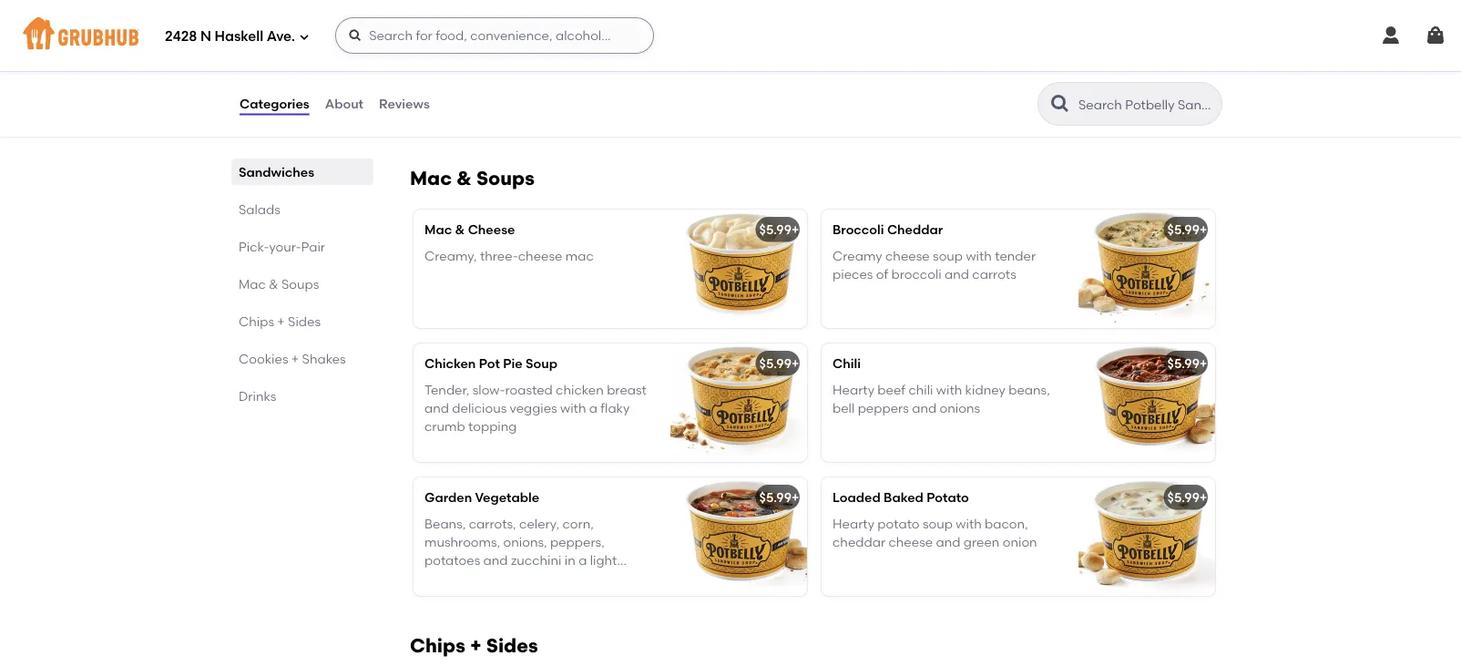 Task type: describe. For each thing, give the bounding box(es) containing it.
tender, slow-roasted chicken breast and delicious veggies with a flaky crumb topping
[[425, 382, 647, 434]]

celery,
[[520, 516, 560, 531]]

pair inside pair two of your favorites: a skinny sandwich with a half salad
[[425, 49, 449, 65]]

beans,
[[1009, 382, 1051, 397]]

pick-
[[239, 239, 269, 254]]

with for broccoli cheddar
[[967, 248, 992, 263]]

n
[[201, 28, 211, 45]]

pot
[[479, 356, 500, 371]]

broth
[[474, 571, 507, 587]]

reviews button
[[378, 71, 431, 137]]

carrots
[[973, 266, 1017, 282]]

$5.99 for hearty beef chili with kidney beans, bell peppers and onions
[[1168, 356, 1200, 371]]

broccoli cheddar image
[[1079, 210, 1216, 328]]

sandwich
[[469, 23, 530, 39]]

Search Potbelly Sandwich Works search field
[[1077, 96, 1217, 113]]

soup for broccoli
[[933, 248, 963, 263]]

kidney
[[966, 382, 1006, 397]]

loaded baked potato
[[833, 490, 970, 505]]

$5.99 + for creamy cheese soup with tender pieces of broccoli and carrots
[[1168, 222, 1208, 237]]

beans, carrots, celery, corn, mushrooms, onions, peppers, potatoes and zucchini in a light tomato broth
[[425, 516, 617, 587]]

zucchini
[[511, 553, 562, 568]]

potato
[[878, 516, 920, 531]]

about button
[[324, 71, 365, 137]]

potatoes
[[425, 553, 481, 568]]

chicken
[[425, 356, 476, 371]]

sandwiches
[[239, 164, 314, 180]]

salads
[[239, 201, 281, 217]]

1 horizontal spatial svg image
[[348, 28, 363, 43]]

broccoli cheddar
[[833, 222, 944, 237]]

chicken
[[556, 382, 604, 397]]

1 horizontal spatial soups
[[477, 167, 535, 190]]

with for chili
[[937, 382, 963, 397]]

& inside tab
[[269, 276, 279, 292]]

chili image
[[1079, 344, 1216, 462]]

cheese
[[468, 222, 515, 237]]

garden vegetable
[[425, 490, 540, 505]]

green
[[964, 534, 1000, 550]]

cheddar
[[833, 534, 886, 550]]

of inside pair two of your favorites: a skinny sandwich with a half salad
[[478, 49, 490, 65]]

+ inside 'tab'
[[292, 351, 299, 366]]

creamy cheese soup with tender pieces of broccoli and carrots
[[833, 248, 1036, 282]]

2428 n haskell ave.
[[165, 28, 295, 45]]

salad
[[554, 68, 588, 83]]

and inside tender, slow-roasted chicken breast and delicious veggies with a flaky crumb topping
[[425, 400, 449, 416]]

salad
[[573, 23, 610, 39]]

a left the half
[[516, 68, 524, 83]]

onions
[[940, 400, 981, 416]]

0 vertical spatial mac
[[410, 167, 452, 190]]

sandwich
[[425, 68, 484, 83]]

skinny
[[425, 23, 466, 39]]

a inside beans, carrots, celery, corn, mushrooms, onions, peppers, potatoes and zucchini in a light tomato broth
[[579, 553, 587, 568]]

1 vertical spatial mac
[[425, 222, 452, 237]]

roasted
[[505, 382, 553, 397]]

haskell
[[215, 28, 264, 45]]

$5.99 for creamy, three-cheese mac
[[760, 222, 792, 237]]

$5.99 + for hearty potato soup with bacon, cheddar cheese and green onion
[[1168, 490, 1208, 505]]

$5.99 + for hearty beef chili with kidney beans, bell peppers and onions
[[1168, 356, 1208, 371]]

hearty potato soup with bacon, cheddar cheese and green onion
[[833, 516, 1038, 550]]

soups inside tab
[[282, 276, 319, 292]]

soup
[[526, 356, 558, 371]]

0 vertical spatial &
[[457, 167, 472, 190]]

reviews
[[379, 96, 430, 112]]

chips inside tab
[[239, 314, 274, 329]]

mac & cheese
[[425, 222, 515, 237]]

corn,
[[563, 516, 594, 531]]

pieces
[[833, 266, 874, 282]]

mac & cheese image
[[671, 210, 808, 328]]

delicious
[[452, 400, 507, 416]]

veggies
[[510, 400, 557, 416]]

sides inside tab
[[288, 314, 321, 329]]

creamy, three-cheese mac
[[425, 248, 594, 263]]

cookies + shakes
[[239, 351, 346, 366]]

tender,
[[425, 382, 470, 397]]

garden
[[425, 490, 472, 505]]

and inside hearty potato soup with bacon, cheddar cheese and green onion
[[937, 534, 961, 550]]

shakes
[[302, 351, 346, 366]]

2428
[[165, 28, 197, 45]]

hearty for hearty potato soup with bacon, cheddar cheese and green onion
[[833, 516, 875, 531]]

bacon,
[[985, 516, 1029, 531]]

cheddar
[[888, 222, 944, 237]]

1 horizontal spatial chips
[[410, 634, 466, 658]]

about
[[325, 96, 364, 112]]

categories button
[[239, 71, 311, 137]]

mac
[[566, 248, 594, 263]]

with inside tender, slow-roasted chicken breast and delicious veggies with a flaky crumb topping
[[561, 400, 586, 416]]

$5.99 for tender, slow-roasted chicken breast and delicious veggies with a flaky crumb topping
[[760, 356, 792, 371]]

baked
[[884, 490, 924, 505]]

half
[[528, 68, 551, 83]]

bell
[[833, 400, 855, 416]]

pair two of your favorites: a skinny sandwich with a half salad
[[425, 49, 632, 83]]

slow-
[[473, 382, 505, 397]]



Task type: locate. For each thing, give the bounding box(es) containing it.
creamy,
[[425, 248, 477, 263]]

categories
[[240, 96, 310, 112]]

0 horizontal spatial chips
[[239, 314, 274, 329]]

svg image
[[1381, 25, 1403, 46], [1426, 25, 1447, 46]]

1 vertical spatial soup
[[923, 516, 953, 531]]

chips + sides inside chips + sides tab
[[239, 314, 321, 329]]

mac inside tab
[[239, 276, 266, 292]]

+
[[533, 23, 541, 39], [792, 222, 800, 237], [1200, 222, 1208, 237], [277, 314, 285, 329], [292, 351, 299, 366], [792, 356, 800, 371], [1200, 356, 1208, 371], [792, 490, 800, 505], [1200, 490, 1208, 505], [470, 634, 482, 658]]

soups
[[477, 167, 535, 190], [282, 276, 319, 292]]

drinks
[[239, 388, 276, 404]]

and left green
[[937, 534, 961, 550]]

and up broth
[[484, 553, 508, 568]]

and up crumb
[[425, 400, 449, 416]]

& up creamy,
[[455, 222, 465, 237]]

cheese inside hearty potato soup with bacon, cheddar cheese and green onion
[[889, 534, 934, 550]]

hearty up cheddar
[[833, 516, 875, 531]]

chicken pot pie soup image
[[671, 344, 808, 462]]

pie
[[503, 356, 523, 371]]

mac & soups up mac & cheese
[[410, 167, 535, 190]]

soup inside hearty potato soup with bacon, cheddar cheese and green onion
[[923, 516, 953, 531]]

soups down pick-your-pair tab
[[282, 276, 319, 292]]

chili
[[833, 356, 861, 371]]

ave.
[[267, 28, 295, 45]]

pair down "salads" tab
[[301, 239, 325, 254]]

1 horizontal spatial chips + sides
[[410, 634, 538, 658]]

2 hearty from the top
[[833, 516, 875, 531]]

two
[[452, 49, 475, 65]]

carrots,
[[469, 516, 517, 531]]

1 vertical spatial mac & soups
[[239, 276, 319, 292]]

with up green
[[956, 516, 982, 531]]

with inside hearty beef chili with kidney beans, bell peppers and onions
[[937, 382, 963, 397]]

and left carrots
[[945, 266, 970, 282]]

0 vertical spatial chips
[[239, 314, 274, 329]]

pick-your-pair tab
[[239, 237, 366, 256]]

& down "pick-your-pair"
[[269, 276, 279, 292]]

0 horizontal spatial mac & soups
[[239, 276, 319, 292]]

$5.99 for hearty potato soup with bacon, cheddar cheese and green onion
[[1168, 490, 1200, 505]]

onion
[[1003, 534, 1038, 550]]

hearty inside hearty beef chili with kidney beans, bell peppers and onions
[[833, 382, 875, 397]]

a left flaky
[[590, 400, 598, 416]]

chips + sides
[[239, 314, 321, 329], [410, 634, 538, 658]]

mac up mac & cheese
[[410, 167, 452, 190]]

mac down pick-
[[239, 276, 266, 292]]

$5.99 + for beans, carrots, celery, corn, mushrooms, onions, peppers, potatoes and zucchini in a light tomato broth
[[760, 490, 800, 505]]

pair inside tab
[[301, 239, 325, 254]]

sides
[[288, 314, 321, 329], [486, 634, 538, 658]]

$5.99 + for creamy, three-cheese mac
[[760, 222, 800, 237]]

cookies
[[239, 351, 288, 366]]

garden vegetable image
[[671, 478, 808, 596]]

main navigation navigation
[[0, 0, 1462, 71]]

1 vertical spatial soups
[[282, 276, 319, 292]]

favorites:
[[523, 49, 580, 65]]

$5.99
[[760, 222, 792, 237], [1168, 222, 1200, 237], [760, 356, 792, 371], [1168, 356, 1200, 371], [760, 490, 792, 505], [1168, 490, 1200, 505]]

$5.99 for beans, carrots, celery, corn, mushrooms, onions, peppers, potatoes and zucchini in a light tomato broth
[[760, 490, 792, 505]]

0 vertical spatial soups
[[477, 167, 535, 190]]

of inside the creamy cheese soup with tender pieces of broccoli and carrots
[[877, 266, 889, 282]]

chips up "cookies"
[[239, 314, 274, 329]]

chips down tomato on the bottom left
[[410, 634, 466, 658]]

three-
[[480, 248, 518, 263]]

of right two
[[478, 49, 490, 65]]

2 vertical spatial mac
[[239, 276, 266, 292]]

beans,
[[425, 516, 466, 531]]

mac & soups
[[410, 167, 535, 190], [239, 276, 319, 292]]

sandwiches tab
[[239, 162, 366, 181]]

onions,
[[504, 534, 547, 550]]

with for loaded baked potato
[[956, 516, 982, 531]]

loaded
[[833, 490, 881, 505]]

0 vertical spatial mac & soups
[[410, 167, 535, 190]]

salads tab
[[239, 200, 366, 219]]

1 vertical spatial hearty
[[833, 516, 875, 531]]

pair
[[425, 49, 449, 65], [301, 239, 325, 254]]

chili
[[909, 382, 934, 397]]

Search for food, convenience, alcohol... search field
[[336, 17, 655, 54]]

1 vertical spatial chips
[[410, 634, 466, 658]]

with inside the creamy cheese soup with tender pieces of broccoli and carrots
[[967, 248, 992, 263]]

+ inside tab
[[277, 314, 285, 329]]

flaky
[[601, 400, 630, 416]]

0 horizontal spatial soups
[[282, 276, 319, 292]]

1 horizontal spatial mac & soups
[[410, 167, 535, 190]]

0 vertical spatial sides
[[288, 314, 321, 329]]

0 vertical spatial soup
[[933, 248, 963, 263]]

tender
[[995, 248, 1036, 263]]

1 vertical spatial &
[[455, 222, 465, 237]]

pick-your-pair
[[239, 239, 325, 254]]

mac & soups down "pick-your-pair"
[[239, 276, 319, 292]]

$5.99 for creamy cheese soup with tender pieces of broccoli and carrots
[[1168, 222, 1200, 237]]

0 vertical spatial chips + sides
[[239, 314, 321, 329]]

hearty
[[833, 382, 875, 397], [833, 516, 875, 531]]

with up carrots
[[967, 248, 992, 263]]

with down chicken
[[561, 400, 586, 416]]

and inside the creamy cheese soup with tender pieces of broccoli and carrots
[[945, 266, 970, 282]]

broccoli
[[892, 266, 942, 282]]

mac
[[410, 167, 452, 190], [425, 222, 452, 237], [239, 276, 266, 292]]

a right in
[[579, 553, 587, 568]]

0 vertical spatial hearty
[[833, 382, 875, 397]]

vegetable
[[475, 490, 540, 505]]

sides down mac & soups tab
[[288, 314, 321, 329]]

and for creamy cheese soup with tender pieces of broccoli and carrots
[[945, 266, 970, 282]]

0 horizontal spatial pair
[[301, 239, 325, 254]]

2 svg image from the left
[[1426, 25, 1447, 46]]

beef
[[878, 382, 906, 397]]

cheese left mac in the top of the page
[[518, 248, 563, 263]]

your-
[[269, 239, 301, 254]]

mac & soups tab
[[239, 274, 366, 293]]

in
[[565, 553, 576, 568]]

hearty beef chili with kidney beans, bell peppers and onions
[[833, 382, 1051, 416]]

soup
[[933, 248, 963, 263], [923, 516, 953, 531]]

with
[[487, 68, 513, 83], [967, 248, 992, 263], [937, 382, 963, 397], [561, 400, 586, 416], [956, 516, 982, 531]]

search icon image
[[1050, 93, 1072, 115]]

skinny sandwich + half salad image
[[671, 11, 808, 129]]

&
[[457, 167, 472, 190], [455, 222, 465, 237], [269, 276, 279, 292]]

1 hearty from the top
[[833, 382, 875, 397]]

0 horizontal spatial chips + sides
[[239, 314, 321, 329]]

svg image up about
[[348, 28, 363, 43]]

potato
[[927, 490, 970, 505]]

creamy
[[833, 248, 883, 263]]

cheese
[[518, 248, 563, 263], [886, 248, 930, 263], [889, 534, 934, 550]]

of right pieces
[[877, 266, 889, 282]]

tomato
[[425, 571, 471, 587]]

1 vertical spatial chips + sides
[[410, 634, 538, 658]]

your
[[493, 49, 520, 65]]

chips + sides tab
[[239, 312, 366, 331]]

with down your
[[487, 68, 513, 83]]

cheese down potato
[[889, 534, 934, 550]]

peppers
[[858, 400, 909, 416]]

svg image right ave. at the top of the page
[[299, 31, 310, 42]]

mac & soups inside tab
[[239, 276, 319, 292]]

chips + sides down broth
[[410, 634, 538, 658]]

and for hearty beef chili with kidney beans, bell peppers and onions
[[913, 400, 937, 416]]

broccoli
[[833, 222, 885, 237]]

2 vertical spatial &
[[269, 276, 279, 292]]

topping
[[469, 419, 517, 434]]

1 horizontal spatial of
[[877, 266, 889, 282]]

cheese up broccoli at the right top
[[886, 248, 930, 263]]

1 horizontal spatial sides
[[486, 634, 538, 658]]

a
[[583, 49, 591, 65], [516, 68, 524, 83], [590, 400, 598, 416], [579, 553, 587, 568]]

svg image
[[348, 28, 363, 43], [299, 31, 310, 42]]

crumb
[[425, 419, 465, 434]]

mushrooms,
[[425, 534, 501, 550]]

0 horizontal spatial svg image
[[299, 31, 310, 42]]

hearty up bell
[[833, 382, 875, 397]]

a up salad
[[583, 49, 591, 65]]

sides down broth
[[486, 634, 538, 658]]

and down chili
[[913, 400, 937, 416]]

and inside hearty beef chili with kidney beans, bell peppers and onions
[[913, 400, 937, 416]]

drinks tab
[[239, 386, 366, 406]]

0 horizontal spatial of
[[478, 49, 490, 65]]

0 horizontal spatial sides
[[288, 314, 321, 329]]

1 svg image from the left
[[1381, 25, 1403, 46]]

1 horizontal spatial pair
[[425, 49, 449, 65]]

with inside hearty potato soup with bacon, cheddar cheese and green onion
[[956, 516, 982, 531]]

pair up sandwich
[[425, 49, 449, 65]]

0 vertical spatial of
[[478, 49, 490, 65]]

with up 'onions'
[[937, 382, 963, 397]]

loaded baked potato image
[[1079, 478, 1216, 596]]

half
[[544, 23, 570, 39]]

chips + sides up cookies + shakes
[[239, 314, 321, 329]]

cheese inside the creamy cheese soup with tender pieces of broccoli and carrots
[[886, 248, 930, 263]]

light
[[590, 553, 617, 568]]

0 vertical spatial pair
[[425, 49, 449, 65]]

peppers,
[[551, 534, 605, 550]]

soup down 'potato'
[[923, 516, 953, 531]]

& up mac & cheese
[[457, 167, 472, 190]]

hearty inside hearty potato soup with bacon, cheddar cheese and green onion
[[833, 516, 875, 531]]

soups up cheese
[[477, 167, 535, 190]]

soup inside the creamy cheese soup with tender pieces of broccoli and carrots
[[933, 248, 963, 263]]

1 vertical spatial of
[[877, 266, 889, 282]]

$5.99 + for tender, slow-roasted chicken breast and delicious veggies with a flaky crumb topping
[[760, 356, 800, 371]]

of
[[478, 49, 490, 65], [877, 266, 889, 282]]

a inside tender, slow-roasted chicken breast and delicious veggies with a flaky crumb topping
[[590, 400, 598, 416]]

soup for and
[[923, 516, 953, 531]]

1 horizontal spatial svg image
[[1426, 25, 1447, 46]]

1 vertical spatial pair
[[301, 239, 325, 254]]

soup up broccoli at the right top
[[933, 248, 963, 263]]

mac up creamy,
[[425, 222, 452, 237]]

chicken pot pie soup
[[425, 356, 558, 371]]

0 horizontal spatial svg image
[[1381, 25, 1403, 46]]

hearty for hearty beef chili with kidney beans, bell peppers and onions
[[833, 382, 875, 397]]

and for beans, carrots, celery, corn, mushrooms, onions, peppers, potatoes and zucchini in a light tomato broth
[[484, 553, 508, 568]]

with inside pair two of your favorites: a skinny sandwich with a half salad
[[487, 68, 513, 83]]

1 vertical spatial sides
[[486, 634, 538, 658]]

skinny
[[594, 49, 632, 65]]

cookies + shakes tab
[[239, 349, 366, 368]]

and inside beans, carrots, celery, corn, mushrooms, onions, peppers, potatoes and zucchini in a light tomato broth
[[484, 553, 508, 568]]

breast
[[607, 382, 647, 397]]

$5.99 +
[[760, 222, 800, 237], [1168, 222, 1208, 237], [760, 356, 800, 371], [1168, 356, 1208, 371], [760, 490, 800, 505], [1168, 490, 1208, 505]]

skinny sandwich + half salad
[[425, 23, 610, 39]]



Task type: vqa. For each thing, say whether or not it's contained in the screenshot.
Creamy
yes



